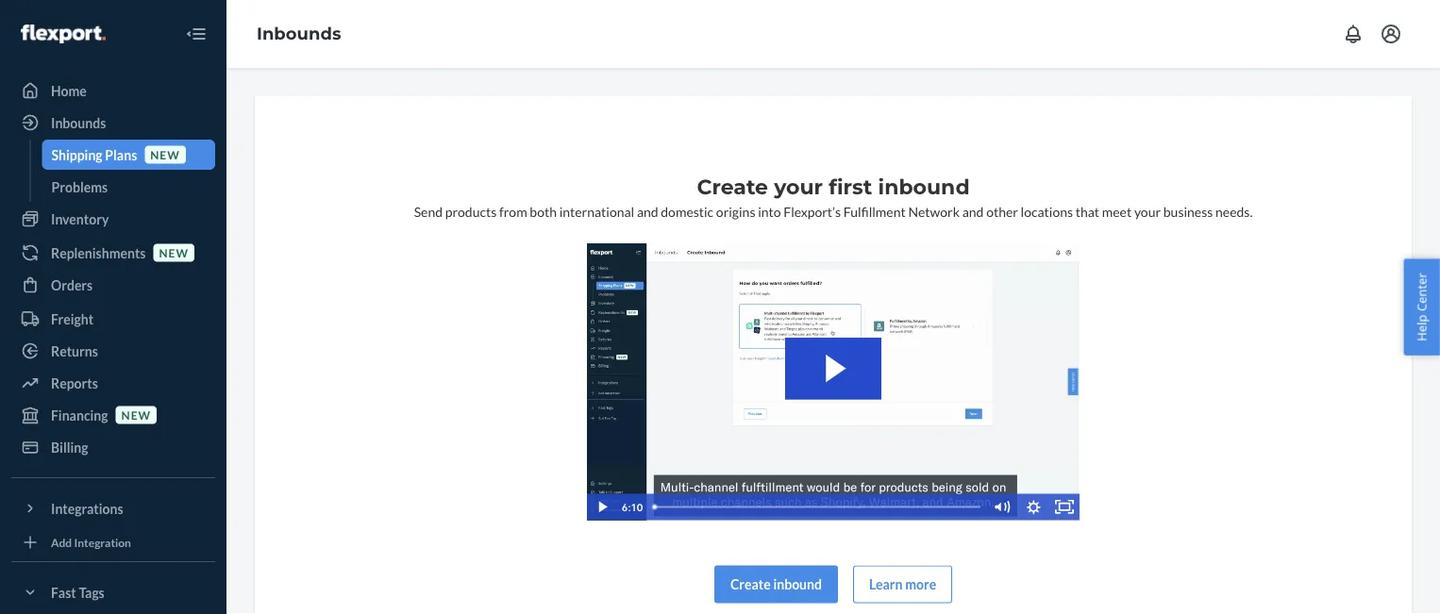 Task type: locate. For each thing, give the bounding box(es) containing it.
your
[[774, 174, 823, 200], [1134, 203, 1161, 219]]

inbound
[[878, 174, 970, 200], [773, 577, 822, 593]]

orders link
[[11, 270, 215, 300]]

1 horizontal spatial inbound
[[878, 174, 970, 200]]

inbounds
[[257, 23, 341, 44], [51, 115, 106, 131]]

both
[[530, 203, 557, 219]]

inbound inside create your first inbound send products from both international and domestic origins into flexport's fulfillment network and other locations that meet your business needs.
[[878, 174, 970, 200]]

returns
[[51, 343, 98, 359]]

locations
[[1021, 203, 1073, 219]]

shipping
[[51, 147, 102, 163]]

0 vertical spatial create
[[697, 174, 768, 200]]

2 and from the left
[[962, 203, 984, 219]]

business
[[1163, 203, 1213, 219]]

help center button
[[1404, 259, 1440, 356]]

plans
[[105, 147, 137, 163]]

open notifications image
[[1342, 23, 1365, 45]]

inbounds link
[[257, 23, 341, 44], [11, 108, 215, 138]]

and
[[637, 203, 658, 219], [962, 203, 984, 219]]

1 vertical spatial inbounds
[[51, 115, 106, 131]]

integrations
[[51, 501, 123, 517]]

1 vertical spatial your
[[1134, 203, 1161, 219]]

fulfillment
[[844, 203, 906, 219]]

new down reports "link"
[[121, 408, 151, 422]]

open account menu image
[[1380, 23, 1402, 45]]

1 vertical spatial inbound
[[773, 577, 822, 593]]

your up "flexport's"
[[774, 174, 823, 200]]

reports
[[51, 375, 98, 391]]

video thumbnail image
[[587, 243, 1080, 521], [587, 243, 1080, 521]]

0 vertical spatial inbound
[[878, 174, 970, 200]]

new up 'orders' link
[[159, 246, 189, 259]]

0 horizontal spatial inbound
[[773, 577, 822, 593]]

create for your
[[697, 174, 768, 200]]

new
[[150, 148, 180, 161], [159, 246, 189, 259], [121, 408, 151, 422]]

help
[[1413, 315, 1430, 341]]

into
[[758, 203, 781, 219]]

video element
[[587, 243, 1080, 521]]

your right meet
[[1134, 203, 1161, 219]]

inbound up "network" on the right of the page
[[878, 174, 970, 200]]

other
[[986, 203, 1018, 219]]

1 vertical spatial inbounds link
[[11, 108, 215, 138]]

0 vertical spatial new
[[150, 148, 180, 161]]

add
[[51, 535, 72, 549]]

new right plans
[[150, 148, 180, 161]]

new for shipping plans
[[150, 148, 180, 161]]

send
[[414, 203, 443, 219]]

new for financing
[[121, 408, 151, 422]]

1 horizontal spatial inbounds
[[257, 23, 341, 44]]

create inside button
[[730, 577, 771, 593]]

create inside create your first inbound send products from both international and domestic origins into flexport's fulfillment network and other locations that meet your business needs.
[[697, 174, 768, 200]]

inbound inside button
[[773, 577, 822, 593]]

integrations button
[[11, 494, 215, 524]]

financing
[[51, 407, 108, 423]]

inbound left learn
[[773, 577, 822, 593]]

domestic
[[661, 203, 714, 219]]

problems link
[[42, 172, 215, 202]]

and left other
[[962, 203, 984, 219]]

close navigation image
[[185, 23, 208, 45]]

1 vertical spatial new
[[159, 246, 189, 259]]

0 horizontal spatial inbounds
[[51, 115, 106, 131]]

and left the domestic
[[637, 203, 658, 219]]

0 vertical spatial your
[[774, 174, 823, 200]]

help center
[[1413, 273, 1430, 341]]

freight
[[51, 311, 93, 327]]

0 horizontal spatial your
[[774, 174, 823, 200]]

1 vertical spatial create
[[730, 577, 771, 593]]

fast tags button
[[11, 578, 215, 608]]

0 vertical spatial inbounds link
[[257, 23, 341, 44]]

0 horizontal spatial and
[[637, 203, 658, 219]]

0 horizontal spatial inbounds link
[[11, 108, 215, 138]]

create
[[697, 174, 768, 200], [730, 577, 771, 593]]

products
[[445, 203, 497, 219]]

network
[[908, 203, 960, 219]]

2 vertical spatial new
[[121, 408, 151, 422]]

from
[[499, 203, 527, 219]]

1 horizontal spatial and
[[962, 203, 984, 219]]



Task type: vqa. For each thing, say whether or not it's contained in the screenshot.
reports link
yes



Task type: describe. For each thing, give the bounding box(es) containing it.
replenishments
[[51, 245, 146, 261]]

inventory link
[[11, 204, 215, 234]]

create for inbound
[[730, 577, 771, 593]]

fast tags
[[51, 585, 105, 601]]

international
[[559, 203, 634, 219]]

1 horizontal spatial your
[[1134, 203, 1161, 219]]

learn more button
[[853, 566, 952, 604]]

center
[[1413, 273, 1430, 312]]

origins
[[716, 203, 755, 219]]

1 horizontal spatial inbounds link
[[257, 23, 341, 44]]

integration
[[74, 535, 131, 549]]

1 and from the left
[[637, 203, 658, 219]]

that
[[1076, 203, 1100, 219]]

create your first inbound send products from both international and domestic origins into flexport's fulfillment network and other locations that meet your business needs.
[[414, 174, 1253, 219]]

returns link
[[11, 336, 215, 366]]

new for replenishments
[[159, 246, 189, 259]]

flexport logo image
[[21, 25, 106, 43]]

tags
[[79, 585, 105, 601]]

reports link
[[11, 368, 215, 398]]

meet
[[1102, 203, 1132, 219]]

problems
[[51, 179, 108, 195]]

fast
[[51, 585, 76, 601]]

flexport's
[[784, 203, 841, 219]]

home
[[51, 83, 87, 99]]

freight link
[[11, 304, 215, 334]]

add integration
[[51, 535, 131, 549]]

create inbound button
[[714, 566, 838, 604]]

orders
[[51, 277, 93, 293]]

needs.
[[1216, 203, 1253, 219]]

billing
[[51, 439, 88, 455]]

first
[[829, 174, 872, 200]]

0 vertical spatial inbounds
[[257, 23, 341, 44]]

add integration link
[[11, 531, 215, 554]]

learn more
[[869, 577, 936, 593]]

shipping plans
[[51, 147, 137, 163]]

learn
[[869, 577, 903, 593]]

billing link
[[11, 432, 215, 462]]

more
[[905, 577, 936, 593]]

inventory
[[51, 211, 109, 227]]

home link
[[11, 75, 215, 106]]

create inbound
[[730, 577, 822, 593]]



